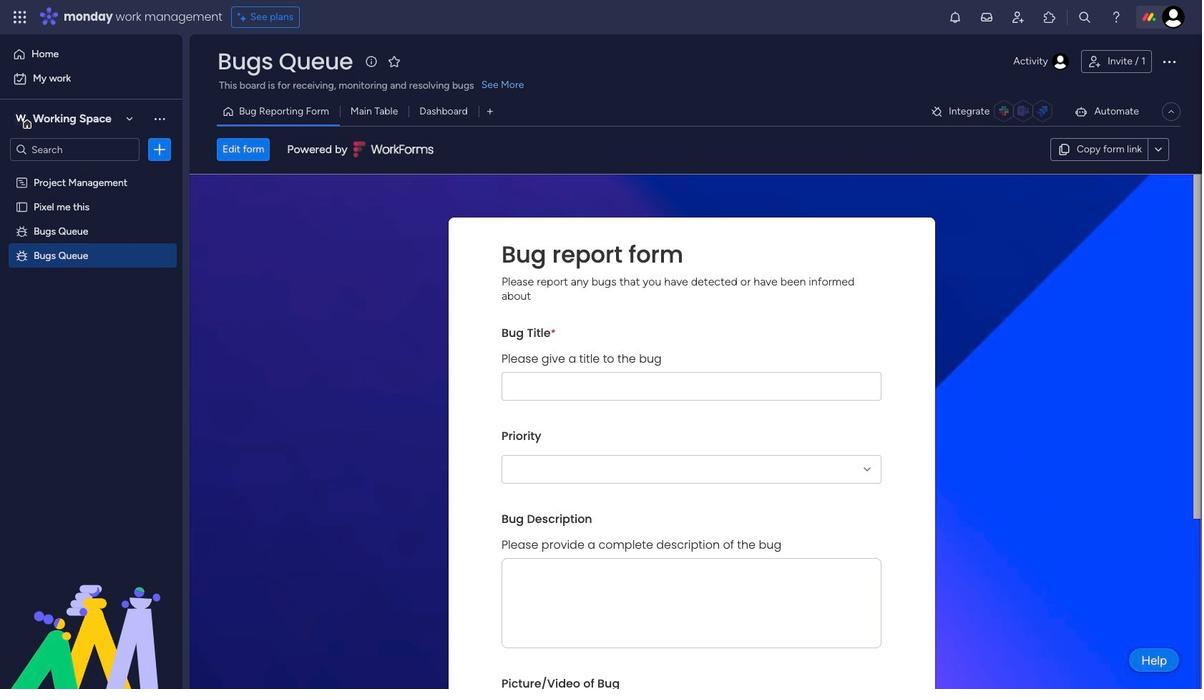 Task type: vqa. For each thing, say whether or not it's contained in the screenshot.
"PDF"
no



Task type: locate. For each thing, give the bounding box(es) containing it.
None field
[[214, 47, 357, 77]]

board activity image
[[1052, 53, 1069, 70]]

workforms logo image
[[353, 138, 434, 161]]

show board description image
[[363, 54, 380, 69]]

list box
[[0, 167, 182, 461]]

2 vertical spatial option
[[0, 169, 182, 172]]

1 vertical spatial option
[[9, 67, 174, 90]]

option
[[9, 43, 174, 66], [9, 67, 174, 90], [0, 169, 182, 172]]

notifications image
[[948, 10, 963, 24]]

workspace selection element
[[14, 110, 114, 129]]

group
[[502, 315, 882, 418], [502, 418, 882, 501], [502, 501, 882, 665]]

2 group from the top
[[502, 418, 882, 501]]

options image
[[152, 142, 167, 157]]

None text field
[[502, 558, 882, 648]]

options image
[[1161, 53, 1178, 70]]

3 group from the top
[[502, 501, 882, 665]]

add to favorites image
[[387, 54, 402, 68]]

lottie animation element
[[0, 545, 182, 689]]

invite members image
[[1011, 10, 1026, 24]]

public board image
[[15, 200, 29, 213]]

none text field inside form "form"
[[502, 558, 882, 648]]



Task type: describe. For each thing, give the bounding box(es) containing it.
lottie animation image
[[0, 545, 182, 689]]

search everything image
[[1078, 10, 1092, 24]]

form form
[[190, 174, 1201, 689]]

Search in workspace field
[[30, 141, 120, 158]]

update feed image
[[980, 10, 994, 24]]

workspace image
[[14, 111, 28, 127]]

add view image
[[487, 106, 493, 117]]

0 vertical spatial option
[[9, 43, 174, 66]]

1 group from the top
[[502, 315, 882, 418]]

monday marketplace image
[[1043, 10, 1057, 24]]

bob builder image
[[1162, 6, 1185, 29]]

see plans image
[[237, 9, 250, 25]]

name text field
[[502, 372, 882, 400]]

workspace options image
[[152, 111, 167, 126]]

select product image
[[13, 10, 27, 24]]

help image
[[1109, 10, 1124, 24]]

collapse board header image
[[1166, 106, 1177, 117]]



